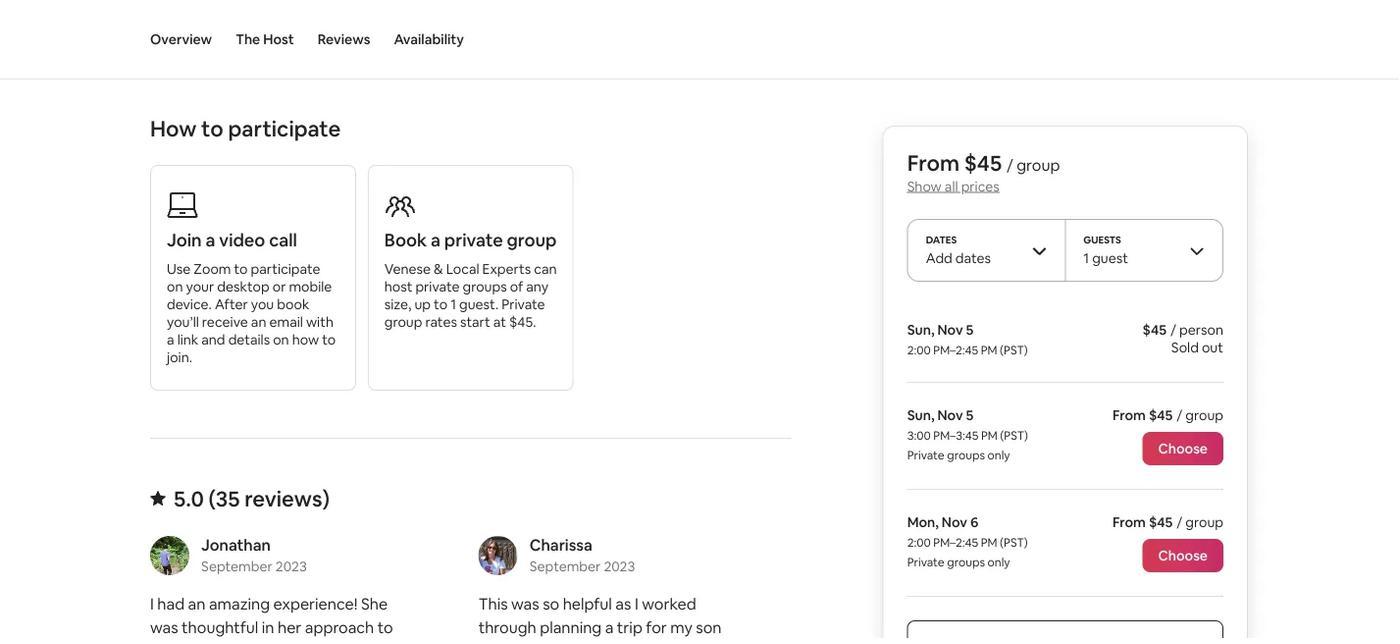 Task type: vqa. For each thing, say whether or not it's contained in the screenshot.
bottom Ages
no



Task type: locate. For each thing, give the bounding box(es) containing it.
local
[[446, 260, 480, 278]]

2 2023 from the left
[[604, 558, 636, 575]]

0 vertical spatial (pst)
[[1001, 343, 1029, 358]]

she
[[361, 593, 388, 614]]

sun, down add on the right
[[908, 321, 935, 339]]

2 vertical spatial (pst)
[[1001, 535, 1029, 550]]

person
[[1180, 321, 1224, 339]]

choose link
[[1143, 432, 1224, 465], [1143, 539, 1224, 572]]

experts
[[483, 260, 531, 278]]

to right the how
[[322, 331, 336, 348]]

1 choose from the top
[[1159, 440, 1209, 457]]

september down charissa
[[530, 558, 601, 575]]

choose for 6
[[1159, 547, 1209, 565]]

from inside from $45 / group show all prices
[[908, 149, 960, 177]]

only
[[988, 448, 1011, 463], [988, 555, 1011, 570]]

sun,
[[908, 321, 935, 339], [908, 406, 935, 424]]

prices
[[962, 177, 1000, 195]]

sun, inside sun, nov 5 2:00 pm–2:45 pm (pst)
[[908, 321, 935, 339]]

you
[[251, 295, 274, 313]]

pm inside mon, nov 6 2:00 pm–2:45 pm (pst) private groups only
[[981, 535, 998, 550]]

approach
[[305, 617, 374, 637]]

1 vertical spatial was
[[150, 617, 178, 637]]

0 vertical spatial pm
[[981, 343, 998, 358]]

an
[[251, 313, 266, 331], [188, 593, 206, 614]]

0 vertical spatial pm–2:45
[[934, 343, 979, 358]]

venese
[[385, 260, 431, 278]]

2 vertical spatial pm
[[981, 535, 998, 550]]

1 vertical spatial an
[[188, 593, 206, 614]]

0 vertical spatial was
[[512, 593, 540, 614]]

0 vertical spatial choose link
[[1143, 432, 1224, 465]]

receive
[[202, 313, 248, 331]]

mon, nov 6 2:00 pm–2:45 pm (pst) private groups only
[[908, 513, 1029, 570]]

overview
[[150, 30, 212, 48]]

to right up
[[434, 295, 448, 313]]

2 5 from the top
[[967, 406, 974, 424]]

nov left 6
[[942, 513, 968, 531]]

dates
[[956, 249, 992, 267]]

1 5 from the top
[[967, 321, 974, 339]]

1 2:00 from the top
[[908, 343, 931, 358]]

charissa september 2023
[[530, 535, 636, 575]]

out
[[1203, 339, 1224, 356]]

on
[[167, 278, 183, 295], [273, 331, 289, 348]]

2023 up as
[[604, 558, 636, 575]]

a
[[206, 229, 215, 252], [431, 229, 441, 252], [167, 331, 174, 348], [605, 617, 614, 637]]

2 choose from the top
[[1159, 547, 1209, 565]]

from $45 / group
[[1113, 406, 1224, 424], [1113, 513, 1224, 531]]

groups
[[463, 278, 507, 295], [948, 448, 986, 463], [948, 555, 986, 570]]

pm–2:45 up sun, nov 5 3:00 pm–3:45 pm (pst) private groups only
[[934, 343, 979, 358]]

i inside i had an amazing experience! she was thoughtful in her approach t
[[150, 593, 154, 614]]

3 (pst) from the top
[[1001, 535, 1029, 550]]

pm inside sun, nov 5 3:00 pm–3:45 pm (pst) private groups only
[[982, 428, 998, 443]]

1 horizontal spatial an
[[251, 313, 266, 331]]

pm–2:45
[[934, 343, 979, 358], [934, 535, 979, 550]]

a left trip at the bottom
[[605, 617, 614, 637]]

5 up pm–3:45
[[967, 406, 974, 424]]

was down had
[[150, 617, 178, 637]]

1 left guest.
[[451, 295, 456, 313]]

1 vertical spatial from $45 / group
[[1113, 513, 1224, 531]]

5
[[967, 321, 974, 339], [967, 406, 974, 424]]

1 choose link from the top
[[1143, 432, 1224, 465]]

5 inside sun, nov 5 2:00 pm–2:45 pm (pst)
[[967, 321, 974, 339]]

$45 inside $45 / person sold out
[[1143, 321, 1167, 339]]

was left "so"
[[512, 593, 540, 614]]

had
[[157, 593, 185, 614]]

1 horizontal spatial on
[[273, 331, 289, 348]]

private down mon,
[[908, 555, 945, 570]]

1 vertical spatial (pst)
[[1001, 428, 1029, 443]]

0 vertical spatial sun,
[[908, 321, 935, 339]]

all
[[945, 177, 959, 195]]

5 inside sun, nov 5 3:00 pm–3:45 pm (pst) private groups only
[[967, 406, 974, 424]]

september
[[201, 558, 273, 575], [530, 558, 601, 575]]

0 vertical spatial private
[[502, 295, 545, 313]]

pm for sun, nov 5
[[982, 428, 998, 443]]

pm–2:45 inside sun, nov 5 2:00 pm–2:45 pm (pst)
[[934, 343, 979, 358]]

how to participate
[[150, 114, 341, 142]]

from $45 / group for 5
[[1113, 406, 1224, 424]]

a right join
[[206, 229, 215, 252]]

(pst) inside sun, nov 5 3:00 pm–3:45 pm (pst) private groups only
[[1001, 428, 1029, 443]]

0 vertical spatial 2:00
[[908, 343, 931, 358]]

groups inside mon, nov 6 2:00 pm–2:45 pm (pst) private groups only
[[948, 555, 986, 570]]

2 pm–2:45 from the top
[[934, 535, 979, 550]]

groups left of
[[463, 278, 507, 295]]

0 vertical spatial nov
[[938, 321, 964, 339]]

0 horizontal spatial 1
[[451, 295, 456, 313]]

1 vertical spatial nov
[[938, 406, 964, 424]]

1 vertical spatial groups
[[948, 448, 986, 463]]

2 sun, from the top
[[908, 406, 935, 424]]

2:00
[[908, 343, 931, 358], [908, 535, 931, 550]]

1 from $45 / group from the top
[[1113, 406, 1224, 424]]

1 vertical spatial 1
[[451, 295, 456, 313]]

only inside sun, nov 5 3:00 pm–3:45 pm (pst) private groups only
[[988, 448, 1011, 463]]

1 horizontal spatial 2023
[[604, 558, 636, 575]]

participate down host
[[228, 114, 341, 142]]

an inside the "join a video call use zoom to participate on your desktop or mobile device. after you book you'll receive an email with a link and details on how to join."
[[251, 313, 266, 331]]

2023 inside charissa september 2023
[[604, 558, 636, 575]]

2 (pst) from the top
[[1001, 428, 1029, 443]]

1 vertical spatial pm
[[982, 428, 998, 443]]

1 vertical spatial sun,
[[908, 406, 935, 424]]

group
[[1017, 155, 1061, 175], [507, 229, 557, 252], [385, 313, 423, 331], [1186, 406, 1224, 424], [1186, 513, 1224, 531]]

list
[[142, 535, 799, 639]]

1 vertical spatial choose link
[[1143, 539, 1224, 572]]

participate
[[228, 114, 341, 142], [251, 260, 321, 278]]

pm
[[981, 343, 998, 358], [982, 428, 998, 443], [981, 535, 998, 550]]

2 choose link from the top
[[1143, 539, 1224, 572]]

2:00 inside mon, nov 6 2:00 pm–2:45 pm (pst) private groups only
[[908, 535, 931, 550]]

1 pm from the top
[[981, 343, 998, 358]]

1 vertical spatial choose
[[1159, 547, 1209, 565]]

nov up pm–3:45
[[938, 406, 964, 424]]

pm–2:45 down 6
[[934, 535, 979, 550]]

nov inside sun, nov 5 3:00 pm–3:45 pm (pst) private groups only
[[938, 406, 964, 424]]

(pst)
[[1001, 343, 1029, 358], [1001, 428, 1029, 443], [1001, 535, 1029, 550]]

groups inside sun, nov 5 3:00 pm–3:45 pm (pst) private groups only
[[948, 448, 986, 463]]

show
[[908, 177, 942, 195]]

0 vertical spatial 5
[[967, 321, 974, 339]]

$45
[[965, 149, 1002, 177], [1143, 321, 1167, 339], [1150, 406, 1174, 424], [1150, 513, 1174, 531]]

0 vertical spatial groups
[[463, 278, 507, 295]]

5 for sun, nov 5 3:00 pm–3:45 pm (pst) private groups only
[[967, 406, 974, 424]]

0 horizontal spatial 2023
[[276, 558, 307, 575]]

september inside jonathan september 2023
[[201, 558, 273, 575]]

an right had
[[188, 593, 206, 614]]

/ inside from $45 / group show all prices
[[1007, 155, 1014, 175]]

1
[[1084, 249, 1090, 267], [451, 295, 456, 313]]

3 pm from the top
[[981, 535, 998, 550]]

private
[[445, 229, 503, 252], [416, 278, 460, 295]]

charissa image
[[479, 536, 518, 575], [479, 536, 518, 575]]

1 vertical spatial 2:00
[[908, 535, 931, 550]]

1 horizontal spatial september
[[530, 558, 601, 575]]

2 only from the top
[[988, 555, 1011, 570]]

0 horizontal spatial was
[[150, 617, 178, 637]]

1 horizontal spatial i
[[635, 593, 639, 614]]

2023 up experience! on the left bottom
[[276, 558, 307, 575]]

2 september from the left
[[530, 558, 601, 575]]

1 i from the left
[[150, 593, 154, 614]]

september inside charissa september 2023
[[530, 558, 601, 575]]

0 horizontal spatial i
[[150, 593, 154, 614]]

join a video call use zoom to participate on your desktop or mobile device. after you book you'll receive an email with a link and details on how to join.
[[167, 229, 336, 366]]

0 vertical spatial from $45 / group
[[1113, 406, 1224, 424]]

private
[[502, 295, 545, 313], [908, 448, 945, 463], [908, 555, 945, 570]]

pm–2:45 inside mon, nov 6 2:00 pm–2:45 pm (pst) private groups only
[[934, 535, 979, 550]]

1 vertical spatial participate
[[251, 260, 321, 278]]

1 only from the top
[[988, 448, 1011, 463]]

nov inside mon, nov 6 2:00 pm–2:45 pm (pst) private groups only
[[942, 513, 968, 531]]

0 horizontal spatial an
[[188, 593, 206, 614]]

0 vertical spatial from
[[908, 149, 960, 177]]

guest
[[1093, 249, 1129, 267]]

1 horizontal spatial was
[[512, 593, 540, 614]]

2 vertical spatial nov
[[942, 513, 968, 531]]

2:00 inside sun, nov 5 2:00 pm–2:45 pm (pst)
[[908, 343, 931, 358]]

availability button
[[394, 0, 464, 79]]

0 vertical spatial participate
[[228, 114, 341, 142]]

participate inside the "join a video call use zoom to participate on your desktop or mobile device. after you book you'll receive an email with a link and details on how to join."
[[251, 260, 321, 278]]

1 sun, from the top
[[908, 321, 935, 339]]

1 vertical spatial 5
[[967, 406, 974, 424]]

1 horizontal spatial 1
[[1084, 249, 1090, 267]]

pm for mon, nov 6
[[981, 535, 998, 550]]

video
[[219, 229, 265, 252]]

worked
[[642, 593, 697, 614]]

2:00 down mon,
[[908, 535, 931, 550]]

2 i from the left
[[635, 593, 639, 614]]

0 vertical spatial an
[[251, 313, 266, 331]]

2:00 for mon,
[[908, 535, 931, 550]]

(pst) for mon, nov 6
[[1001, 535, 1029, 550]]

a up "&"
[[431, 229, 441, 252]]

the host button
[[236, 0, 294, 79]]

(pst) inside mon, nov 6 2:00 pm–2:45 pm (pst) private groups only
[[1001, 535, 1029, 550]]

2023 for jonathan
[[276, 558, 307, 575]]

was inside this was so helpful as i worked through planning a trip for my so
[[512, 593, 540, 614]]

i
[[150, 593, 154, 614], [635, 593, 639, 614]]

2023 inside jonathan september 2023
[[276, 558, 307, 575]]

from for sun, nov 5
[[1113, 406, 1147, 424]]

on left the how
[[273, 331, 289, 348]]

groups down 6
[[948, 555, 986, 570]]

september for jonathan
[[201, 558, 273, 575]]

0 vertical spatial 1
[[1084, 249, 1090, 267]]

book a private group venese & local experts can host private groups of any size, up to 1 guest. private group rates start at $45.
[[385, 229, 557, 331]]

from
[[908, 149, 960, 177], [1113, 406, 1147, 424], [1113, 513, 1147, 531]]

2 2:00 from the top
[[908, 535, 931, 550]]

private inside sun, nov 5 3:00 pm–3:45 pm (pst) private groups only
[[908, 448, 945, 463]]

jonathan image
[[150, 536, 189, 575], [150, 536, 189, 575]]

6
[[971, 513, 979, 531]]

2 pm from the top
[[982, 428, 998, 443]]

i right as
[[635, 593, 639, 614]]

september down jonathan
[[201, 558, 273, 575]]

private inside mon, nov 6 2:00 pm–2:45 pm (pst) private groups only
[[908, 555, 945, 570]]

i left had
[[150, 593, 154, 614]]

2:00 up 3:00
[[908, 343, 931, 358]]

1 2023 from the left
[[276, 558, 307, 575]]

5 down dates
[[967, 321, 974, 339]]

an left email
[[251, 313, 266, 331]]

only inside mon, nov 6 2:00 pm–2:45 pm (pst) private groups only
[[988, 555, 1011, 570]]

how
[[150, 114, 197, 142]]

1 inside book a private group venese & local experts can host private groups of any size, up to 1 guest. private group rates start at $45.
[[451, 295, 456, 313]]

2 from $45 / group from the top
[[1113, 513, 1224, 531]]

groups inside book a private group venese & local experts can host private groups of any size, up to 1 guest. private group rates start at $45.
[[463, 278, 507, 295]]

0 vertical spatial choose
[[1159, 440, 1209, 457]]

1 vertical spatial private
[[908, 448, 945, 463]]

1 (pst) from the top
[[1001, 343, 1029, 358]]

sun, up 3:00
[[908, 406, 935, 424]]

choose
[[1159, 440, 1209, 457], [1159, 547, 1209, 565]]

1 left guest
[[1084, 249, 1090, 267]]

0 vertical spatial only
[[988, 448, 1011, 463]]

my
[[671, 617, 693, 637]]

overview button
[[150, 0, 212, 79]]

0 vertical spatial on
[[167, 278, 183, 295]]

size,
[[385, 295, 412, 313]]

2 vertical spatial private
[[908, 555, 945, 570]]

to inside book a private group venese & local experts can host private groups of any size, up to 1 guest. private group rates start at $45.
[[434, 295, 448, 313]]

private down 3:00
[[908, 448, 945, 463]]

nov inside sun, nov 5 2:00 pm–2:45 pm (pst)
[[938, 321, 964, 339]]

from for mon, nov 6
[[1113, 513, 1147, 531]]

2023 for charissa
[[604, 558, 636, 575]]

/ inside $45 / person sold out
[[1171, 321, 1177, 339]]

1 pm–2:45 from the top
[[934, 343, 979, 358]]

private down experts
[[502, 295, 545, 313]]

groups down pm–3:45
[[948, 448, 986, 463]]

was
[[512, 593, 540, 614], [150, 617, 178, 637]]

nov down add on the right
[[938, 321, 964, 339]]

0 horizontal spatial september
[[201, 558, 273, 575]]

your
[[186, 278, 214, 295]]

2 vertical spatial from
[[1113, 513, 1147, 531]]

sun, inside sun, nov 5 3:00 pm–3:45 pm (pst) private groups only
[[908, 406, 935, 424]]

1 vertical spatial from
[[1113, 406, 1147, 424]]

1 september from the left
[[201, 558, 273, 575]]

on left your
[[167, 278, 183, 295]]

2023
[[276, 558, 307, 575], [604, 558, 636, 575]]

email
[[269, 313, 303, 331]]

1 vertical spatial pm–2:45
[[934, 535, 979, 550]]

1 vertical spatial only
[[988, 555, 1011, 570]]

participate down call
[[251, 260, 321, 278]]

2 vertical spatial groups
[[948, 555, 986, 570]]

5 for sun, nov 5 2:00 pm–2:45 pm (pst)
[[967, 321, 974, 339]]



Task type: describe. For each thing, give the bounding box(es) containing it.
details
[[228, 331, 270, 348]]

nov for mon, nov 6
[[942, 513, 968, 531]]

private for mon,
[[908, 555, 945, 570]]

helpful
[[563, 593, 612, 614]]

the host
[[236, 30, 294, 48]]

availability
[[394, 30, 464, 48]]

private for sun,
[[908, 448, 945, 463]]

$45.
[[510, 313, 536, 331]]

pm inside sun, nov 5 2:00 pm–2:45 pm (pst)
[[981, 343, 998, 358]]

guests 1 guest
[[1084, 233, 1129, 267]]

up
[[415, 295, 431, 313]]

1 inside guests 1 guest
[[1084, 249, 1090, 267]]

any
[[526, 278, 549, 295]]

with
[[306, 313, 334, 331]]

0 horizontal spatial on
[[167, 278, 183, 295]]

join.
[[167, 348, 192, 366]]

reviews)
[[245, 484, 330, 512]]

i inside this was so helpful as i worked through planning a trip for my so
[[635, 593, 639, 614]]

thoughtful
[[182, 617, 259, 637]]

5.0 (35 reviews)
[[174, 484, 330, 512]]

1 vertical spatial private
[[416, 278, 460, 295]]

to right 'how'
[[201, 114, 224, 142]]

5.0
[[174, 484, 204, 512]]

from $45 / group for 6
[[1113, 513, 1224, 531]]

2:00 for sun,
[[908, 343, 931, 358]]

show all prices button
[[908, 177, 1000, 195]]

nov for sun, nov 5
[[938, 406, 964, 424]]

dates add dates
[[926, 233, 992, 267]]

rates
[[426, 313, 457, 331]]

mon,
[[908, 513, 939, 531]]

for
[[646, 617, 667, 637]]

1 vertical spatial on
[[273, 331, 289, 348]]

(pst) for sun, nov 5
[[1001, 428, 1029, 443]]

&
[[434, 260, 443, 278]]

as
[[616, 593, 632, 614]]

start
[[460, 313, 491, 331]]

after
[[215, 295, 248, 313]]

sold
[[1172, 339, 1200, 356]]

jonathan
[[201, 535, 271, 555]]

trip
[[617, 617, 643, 637]]

or
[[273, 278, 286, 295]]

pm–2:45 for 5
[[934, 343, 979, 358]]

so
[[543, 593, 560, 614]]

use
[[167, 260, 191, 278]]

pm–3:45
[[934, 428, 979, 443]]

(35
[[209, 484, 240, 512]]

host
[[385, 278, 413, 295]]

an inside i had an amazing experience! she was thoughtful in her approach t
[[188, 593, 206, 614]]

you'll
[[167, 313, 199, 331]]

jonathan september 2023
[[201, 535, 307, 575]]

was inside i had an amazing experience! she was thoughtful in her approach t
[[150, 617, 178, 637]]

call
[[269, 229, 297, 252]]

mobile
[[289, 278, 332, 295]]

$45 / person sold out
[[1143, 321, 1224, 356]]

i had an amazing experience! she was thoughtful in her approach t
[[150, 593, 401, 639]]

choose link for mon, nov 6
[[1143, 539, 1224, 572]]

0 vertical spatial private
[[445, 229, 503, 252]]

a left link
[[167, 331, 174, 348]]

host
[[263, 30, 294, 48]]

reviews button
[[318, 0, 371, 79]]

guest.
[[459, 295, 499, 313]]

her
[[278, 617, 302, 637]]

book
[[385, 229, 427, 252]]

charissa
[[530, 535, 593, 555]]

groups for sun, nov 5
[[948, 448, 986, 463]]

device.
[[167, 295, 212, 313]]

how
[[292, 331, 319, 348]]

to right the zoom
[[234, 260, 248, 278]]

through
[[479, 617, 537, 637]]

group inside from $45 / group show all prices
[[1017, 155, 1061, 175]]

groups for mon, nov 6
[[948, 555, 986, 570]]

add
[[926, 249, 953, 267]]

sun, for sun, nov 5 2:00 pm–2:45 pm (pst)
[[908, 321, 935, 339]]

only for 5
[[988, 448, 1011, 463]]

a inside book a private group venese & local experts can host private groups of any size, up to 1 guest. private group rates start at $45.
[[431, 229, 441, 252]]

(pst) inside sun, nov 5 2:00 pm–2:45 pm (pst)
[[1001, 343, 1029, 358]]

sun, nov 5 3:00 pm–3:45 pm (pst) private groups only
[[908, 406, 1029, 463]]

pm–2:45 for 6
[[934, 535, 979, 550]]

3:00
[[908, 428, 931, 443]]

a inside this was so helpful as i worked through planning a trip for my so
[[605, 617, 614, 637]]

dates
[[926, 233, 958, 246]]

choose link for sun, nov 5
[[1143, 432, 1224, 465]]

private inside book a private group venese & local experts can host private groups of any size, up to 1 guest. private group rates start at $45.
[[502, 295, 545, 313]]

sun, for sun, nov 5 3:00 pm–3:45 pm (pst) private groups only
[[908, 406, 935, 424]]

book
[[277, 295, 310, 313]]

this
[[479, 593, 508, 614]]

from $45 / group show all prices
[[908, 149, 1061, 195]]

zoom
[[194, 260, 231, 278]]

the
[[236, 30, 260, 48]]

$45 inside from $45 / group show all prices
[[965, 149, 1002, 177]]

in
[[262, 617, 274, 637]]

join
[[167, 229, 202, 252]]

at
[[494, 313, 506, 331]]

desktop
[[217, 278, 270, 295]]

link
[[177, 331, 199, 348]]

list containing jonathan
[[142, 535, 799, 639]]

september for charissa
[[530, 558, 601, 575]]

experience!
[[274, 593, 358, 614]]

and
[[202, 331, 225, 348]]

of
[[510, 278, 523, 295]]

only for 6
[[988, 555, 1011, 570]]

choose for 5
[[1159, 440, 1209, 457]]

sun, nov 5 2:00 pm–2:45 pm (pst)
[[908, 321, 1029, 358]]

guests
[[1084, 233, 1122, 246]]

this was so helpful as i worked through planning a trip for my so
[[479, 593, 736, 639]]

can
[[534, 260, 557, 278]]

reviews
[[318, 30, 371, 48]]



